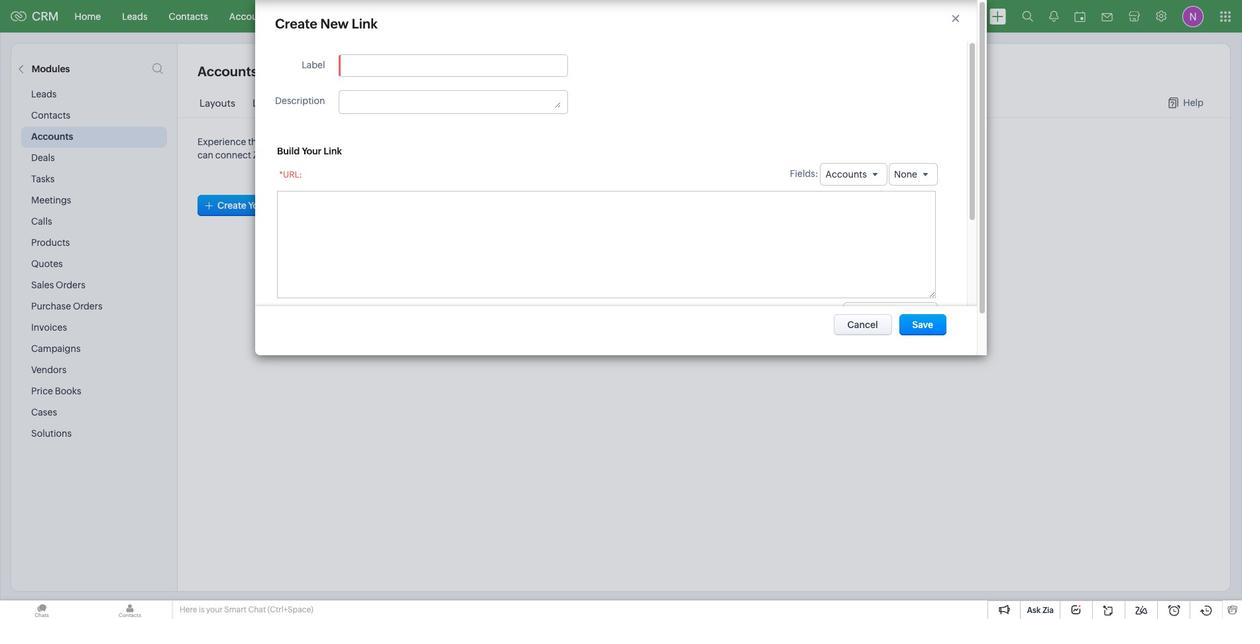 Task type: describe. For each thing, give the bounding box(es) containing it.
is
[[199, 605, 205, 615]]

0 vertical spatial calls
[[443, 11, 464, 22]]

1 vertical spatial to
[[300, 150, 309, 160]]

sales orders
[[31, 280, 85, 290]]

calls link
[[432, 0, 474, 32]]

0 horizontal spatial or
[[530, 150, 539, 160]]

through
[[756, 137, 791, 147]]

1 horizontal spatial to
[[504, 137, 513, 147]]

your for link
[[302, 146, 322, 156]]

contacts image
[[88, 601, 172, 619]]

0 vertical spatial leads
[[122, 11, 148, 22]]

create your first button
[[217, 200, 320, 211]]

third-
[[311, 150, 334, 160]]

fields:
[[790, 168, 819, 179]]

*url:
[[279, 169, 302, 179]]

experience the power of customization by defining the action you want to be performed when a user clicks the link or button. also, through a single-click action, you can connect zoho crm to third-party applications, other zoho crm modules, or other zoho apps.
[[198, 137, 898, 160]]

campaigns
[[31, 343, 81, 354]]

help link
[[1169, 97, 1204, 108]]

1 horizontal spatial tasks
[[337, 11, 360, 22]]

enterprise-trial upgrade
[[902, 6, 963, 26]]

want
[[481, 137, 502, 147]]

purchase orders
[[31, 301, 102, 312]]

1 other from the left
[[416, 150, 439, 160]]

2 a from the left
[[793, 137, 798, 147]]

create for create new link
[[275, 16, 318, 31]]

chats image
[[0, 601, 84, 619]]

rules for validation rules
[[375, 97, 400, 109]]

be
[[515, 137, 526, 147]]

by
[[367, 137, 378, 147]]

customization
[[304, 137, 366, 147]]

new
[[320, 16, 349, 31]]

layouts
[[200, 97, 235, 109]]

cases
[[31, 407, 57, 418]]

when
[[576, 137, 600, 147]]

create new link
[[275, 16, 378, 31]]

2 zoho from the left
[[441, 150, 463, 160]]

experience
[[198, 137, 246, 147]]

books
[[55, 386, 81, 396]]

analytics link
[[529, 0, 590, 32]]

link encoding:
[[767, 308, 832, 319]]

clicks
[[629, 137, 654, 147]]

solutions
[[31, 428, 72, 439]]

2 you from the left
[[882, 137, 898, 147]]

orders for purchase orders
[[73, 301, 102, 312]]

modules,
[[488, 150, 528, 160]]

button.
[[699, 137, 732, 147]]

validation rules
[[328, 97, 400, 109]]

2 the from the left
[[418, 137, 432, 147]]

reports
[[485, 11, 519, 22]]

none
[[894, 169, 918, 180]]

description
[[275, 95, 325, 106]]

layout
[[253, 97, 284, 109]]

locking
[[497, 97, 534, 109]]

services
[[713, 11, 750, 22]]

search element
[[1014, 0, 1042, 32]]

performed
[[528, 137, 574, 147]]

crm link
[[11, 9, 59, 23]]

2 horizontal spatial link
[[767, 308, 785, 319]]

leads link
[[111, 0, 158, 32]]

1 the from the left
[[248, 137, 262, 147]]

price
[[31, 386, 53, 396]]

layout rules
[[253, 97, 311, 109]]

contacts link
[[158, 0, 219, 32]]

0 vertical spatial meetings
[[381, 11, 421, 22]]

here is your smart chat (ctrl+space)
[[180, 605, 313, 615]]

quotes inside quotes link
[[661, 11, 692, 22]]

profile image
[[1183, 6, 1204, 27]]

single-
[[800, 137, 828, 147]]

0 horizontal spatial deals
[[31, 152, 55, 163]]

1 horizontal spatial contacts
[[169, 11, 208, 22]]

ask
[[1027, 606, 1041, 615]]

defining
[[380, 137, 416, 147]]

build
[[277, 146, 300, 156]]

layout rules link
[[253, 97, 311, 119]]

user
[[609, 137, 627, 147]]

orders for sales orders
[[56, 280, 85, 290]]

home
[[75, 11, 101, 22]]

label
[[302, 60, 325, 70]]

chat
[[248, 605, 266, 615]]

rules for layout rules
[[286, 97, 311, 109]]

0 horizontal spatial crm
[[32, 9, 59, 23]]

help
[[1184, 97, 1204, 108]]

mails element
[[1094, 1, 1121, 31]]

3 zoho from the left
[[566, 150, 588, 160]]

configuration
[[536, 97, 601, 109]]

encoding:
[[787, 308, 832, 319]]

calendar image
[[1075, 11, 1086, 22]]

0 horizontal spatial contacts
[[31, 110, 70, 121]]

3 the from the left
[[656, 137, 670, 147]]

products link
[[590, 0, 650, 32]]

search image
[[1022, 11, 1034, 22]]

here
[[180, 605, 197, 615]]

accounts link
[[219, 0, 281, 32]]



Task type: locate. For each thing, give the bounding box(es) containing it.
None button
[[834, 314, 892, 335]]

products
[[601, 11, 639, 22], [31, 237, 70, 248]]

validation
[[328, 97, 373, 109]]

1 horizontal spatial rules
[[375, 97, 400, 109]]

zoho down action
[[441, 150, 463, 160]]

0 horizontal spatial zoho
[[253, 150, 275, 160]]

record locking configuration
[[462, 97, 601, 109]]

1 horizontal spatial other
[[540, 150, 564, 160]]

1 vertical spatial meetings
[[31, 195, 71, 206]]

the
[[248, 137, 262, 147], [418, 137, 432, 147], [656, 137, 670, 147]]

0 horizontal spatial leads
[[31, 89, 57, 99]]

1 vertical spatial create
[[217, 200, 247, 211]]

also,
[[734, 137, 754, 147]]

create menu image
[[990, 8, 1006, 24]]

deals link
[[281, 0, 326, 32]]

1 vertical spatial products
[[31, 237, 70, 248]]

smart
[[224, 605, 247, 615]]

crm down power
[[277, 150, 298, 160]]

crm left 'home' link
[[32, 9, 59, 23]]

create inside button
[[217, 200, 247, 211]]

connect
[[215, 150, 251, 160]]

analytics
[[540, 11, 579, 22]]

rules
[[286, 97, 311, 109], [375, 97, 400, 109]]

1 zoho from the left
[[253, 150, 275, 160]]

1 rules from the left
[[286, 97, 311, 109]]

the left action
[[418, 137, 432, 147]]

first
[[270, 200, 289, 211]]

1 you from the left
[[463, 137, 479, 147]]

reports link
[[474, 0, 529, 32]]

1 horizontal spatial a
[[793, 137, 798, 147]]

2 rules from the left
[[375, 97, 400, 109]]

2 vertical spatial link
[[767, 308, 785, 319]]

ask zia
[[1027, 606, 1054, 615]]

your inside button
[[248, 200, 268, 211]]

0 horizontal spatial a
[[602, 137, 607, 147]]

meetings link
[[371, 0, 432, 32]]

profile element
[[1175, 0, 1212, 32]]

0 vertical spatial orders
[[56, 280, 85, 290]]

link for build your link
[[324, 146, 342, 156]]

create left new
[[275, 16, 318, 31]]

0 vertical spatial tasks
[[337, 11, 360, 22]]

create left first
[[217, 200, 247, 211]]

other down performed
[[540, 150, 564, 160]]

layouts link
[[200, 97, 235, 119]]

orders up purchase orders
[[56, 280, 85, 290]]

record locking configuration link
[[462, 97, 601, 119]]

or right link
[[689, 137, 698, 147]]

1 horizontal spatial create
[[275, 16, 318, 31]]

2 horizontal spatial crm
[[465, 150, 486, 160]]

1 vertical spatial link
[[324, 146, 342, 156]]

1 horizontal spatial or
[[689, 137, 698, 147]]

tasks
[[337, 11, 360, 22], [31, 174, 55, 184]]

trial
[[946, 6, 963, 16]]

home link
[[64, 0, 111, 32]]

rules right layout
[[286, 97, 311, 109]]

accounts inside field
[[826, 169, 867, 180]]

crm down the want
[[465, 150, 486, 160]]

the left power
[[248, 137, 262, 147]]

1 horizontal spatial crm
[[277, 150, 298, 160]]

link left encoding:
[[767, 308, 785, 319]]

1 vertical spatial orders
[[73, 301, 102, 312]]

modules
[[32, 64, 70, 74]]

enterprise-
[[902, 6, 946, 16]]

meetings
[[381, 11, 421, 22], [31, 195, 71, 206]]

0 horizontal spatial calls
[[31, 216, 52, 227]]

validation rules link
[[328, 97, 400, 119]]

to
[[504, 137, 513, 147], [300, 150, 309, 160]]

to down of
[[300, 150, 309, 160]]

mails image
[[1102, 13, 1113, 21]]

or down performed
[[530, 150, 539, 160]]

accounts
[[229, 11, 271, 22], [198, 64, 258, 79], [31, 131, 73, 142], [826, 169, 867, 180]]

1 horizontal spatial calls
[[443, 11, 464, 22]]

apps.
[[590, 150, 615, 160]]

(ctrl+space)
[[268, 605, 313, 615]]

leads down modules
[[31, 89, 57, 99]]

None text field
[[346, 60, 561, 71], [346, 96, 561, 108], [277, 191, 936, 298], [346, 60, 561, 71], [346, 96, 561, 108], [277, 191, 936, 298]]

0 horizontal spatial you
[[463, 137, 479, 147]]

click
[[828, 137, 848, 147]]

0 horizontal spatial tasks
[[31, 174, 55, 184]]

your left first
[[248, 200, 268, 211]]

0 horizontal spatial the
[[248, 137, 262, 147]]

1 horizontal spatial link
[[352, 16, 378, 31]]

zoho
[[253, 150, 275, 160], [441, 150, 463, 160], [566, 150, 588, 160]]

of
[[294, 137, 302, 147]]

purchase
[[31, 301, 71, 312]]

leads
[[122, 11, 148, 22], [31, 89, 57, 99]]

your
[[302, 146, 322, 156], [248, 200, 268, 211]]

1 horizontal spatial deals
[[292, 11, 316, 22]]

record
[[462, 97, 495, 109]]

0 vertical spatial your
[[302, 146, 322, 156]]

1 vertical spatial leads
[[31, 89, 57, 99]]

you
[[463, 137, 479, 147], [882, 137, 898, 147]]

calls left reports link
[[443, 11, 464, 22]]

create
[[275, 16, 318, 31], [217, 200, 247, 211]]

0 horizontal spatial link
[[324, 146, 342, 156]]

Accounts field
[[820, 163, 888, 186]]

you left the want
[[463, 137, 479, 147]]

you right action,
[[882, 137, 898, 147]]

build your link
[[277, 146, 342, 156]]

action
[[434, 137, 461, 147]]

None field
[[889, 163, 938, 186]]

0 vertical spatial contacts
[[169, 11, 208, 22]]

applications,
[[358, 150, 414, 160]]

0 vertical spatial quotes
[[661, 11, 692, 22]]

1 horizontal spatial the
[[418, 137, 432, 147]]

1 horizontal spatial zoho
[[441, 150, 463, 160]]

services link
[[703, 0, 761, 32]]

tasks link
[[326, 0, 371, 32]]

sales
[[31, 280, 54, 290]]

calls
[[443, 11, 464, 22], [31, 216, 52, 227]]

link
[[671, 137, 687, 147]]

0 vertical spatial link
[[352, 16, 378, 31]]

0 horizontal spatial quotes
[[31, 259, 63, 269]]

zia
[[1043, 606, 1054, 615]]

price books
[[31, 386, 81, 396]]

2 other from the left
[[540, 150, 564, 160]]

create your first button button
[[198, 195, 333, 216]]

your right "build"
[[302, 146, 322, 156]]

1 vertical spatial or
[[530, 150, 539, 160]]

0 vertical spatial or
[[689, 137, 698, 147]]

crm
[[32, 9, 59, 23], [277, 150, 298, 160], [465, 150, 486, 160]]

0 horizontal spatial meetings
[[31, 195, 71, 206]]

2 horizontal spatial zoho
[[566, 150, 588, 160]]

zoho down when
[[566, 150, 588, 160]]

2 horizontal spatial the
[[656, 137, 670, 147]]

or
[[689, 137, 698, 147], [530, 150, 539, 160]]

leads right home
[[122, 11, 148, 22]]

create menu element
[[982, 0, 1014, 32]]

upgrade
[[914, 17, 951, 26]]

0 horizontal spatial to
[[300, 150, 309, 160]]

quotes up sales
[[31, 259, 63, 269]]

link right new
[[352, 16, 378, 31]]

contacts down modules
[[31, 110, 70, 121]]

1 vertical spatial quotes
[[31, 259, 63, 269]]

the left link
[[656, 137, 670, 147]]

0 horizontal spatial other
[[416, 150, 439, 160]]

0 horizontal spatial rules
[[286, 97, 311, 109]]

1 horizontal spatial quotes
[[661, 11, 692, 22]]

link for create new link
[[352, 16, 378, 31]]

1 vertical spatial deals
[[31, 152, 55, 163]]

other down action
[[416, 150, 439, 160]]

None field
[[843, 302, 938, 325]]

1 horizontal spatial your
[[302, 146, 322, 156]]

1 vertical spatial contacts
[[31, 110, 70, 121]]

zoho down power
[[253, 150, 275, 160]]

button
[[290, 200, 320, 211]]

quotes
[[661, 11, 692, 22], [31, 259, 63, 269]]

1 horizontal spatial products
[[601, 11, 639, 22]]

1 vertical spatial tasks
[[31, 174, 55, 184]]

1 horizontal spatial leads
[[122, 11, 148, 22]]

quotes left services
[[661, 11, 692, 22]]

0 horizontal spatial create
[[217, 200, 247, 211]]

orders down sales orders
[[73, 301, 102, 312]]

calls up sales
[[31, 216, 52, 227]]

0 vertical spatial deals
[[292, 11, 316, 22]]

contacts right leads link
[[169, 11, 208, 22]]

1 vertical spatial your
[[248, 200, 268, 211]]

0 horizontal spatial your
[[248, 200, 268, 211]]

1 horizontal spatial meetings
[[381, 11, 421, 22]]

other
[[416, 150, 439, 160], [540, 150, 564, 160]]

orders
[[56, 280, 85, 290], [73, 301, 102, 312]]

invoices
[[31, 322, 67, 333]]

to left be
[[504, 137, 513, 147]]

1 a from the left
[[602, 137, 607, 147]]

products up sales orders
[[31, 237, 70, 248]]

rules right validation
[[375, 97, 400, 109]]

vendors
[[31, 365, 67, 375]]

1 vertical spatial calls
[[31, 216, 52, 227]]

power
[[264, 137, 292, 147]]

quotes link
[[650, 0, 703, 32]]

a left single-
[[793, 137, 798, 147]]

None submit
[[899, 314, 947, 335]]

create for create your first button
[[217, 200, 247, 211]]

0 vertical spatial to
[[504, 137, 513, 147]]

can
[[198, 150, 213, 160]]

0 vertical spatial products
[[601, 11, 639, 22]]

0 horizontal spatial products
[[31, 237, 70, 248]]

a up apps.
[[602, 137, 607, 147]]

products left quotes link
[[601, 11, 639, 22]]

action,
[[850, 137, 880, 147]]

1 horizontal spatial you
[[882, 137, 898, 147]]

0 vertical spatial create
[[275, 16, 318, 31]]

link right of
[[324, 146, 342, 156]]

your for first
[[248, 200, 268, 211]]

party
[[334, 150, 357, 160]]

your
[[206, 605, 223, 615]]



Task type: vqa. For each thing, say whether or not it's contained in the screenshot.
aboard in the top left of the page
no



